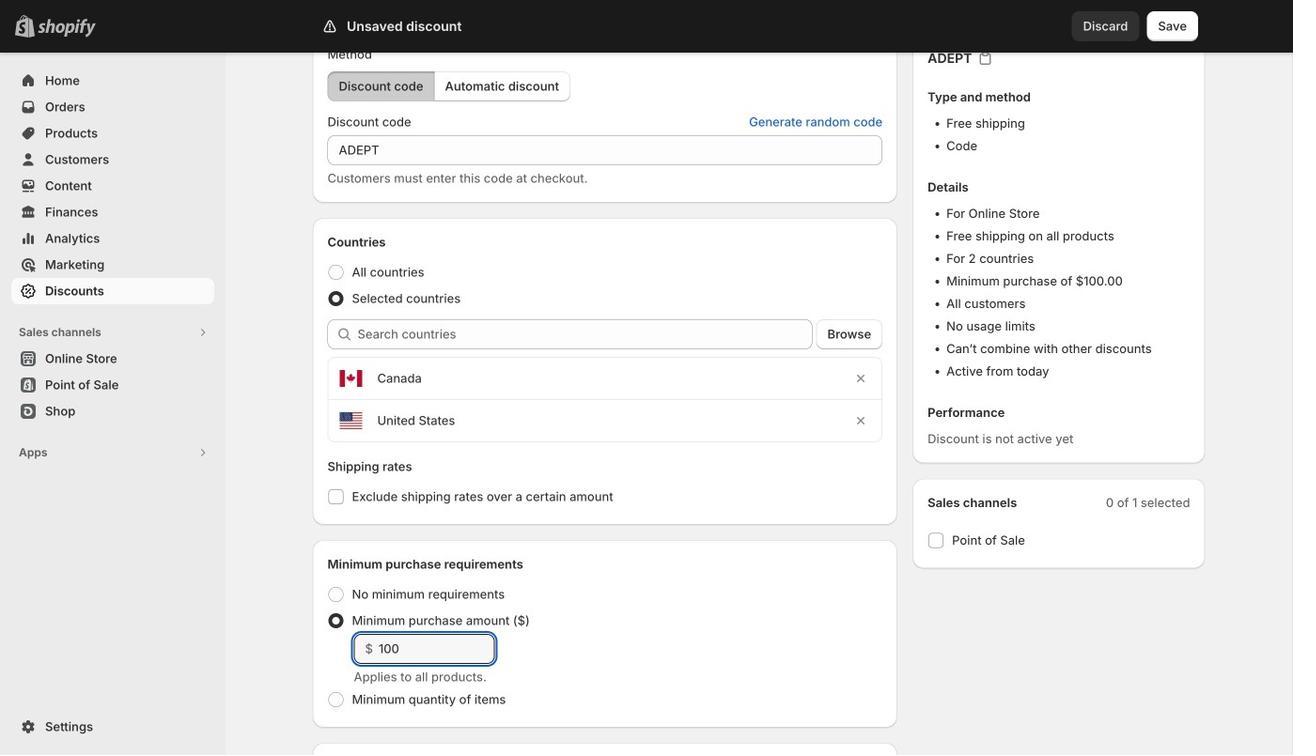 Task type: vqa. For each thing, say whether or not it's contained in the screenshot.
export
no



Task type: describe. For each thing, give the bounding box(es) containing it.
shopify image
[[38, 19, 96, 37]]



Task type: locate. For each thing, give the bounding box(es) containing it.
None text field
[[328, 135, 883, 165]]

Search countries text field
[[358, 320, 813, 350]]

0.00 text field
[[379, 634, 495, 665]]



